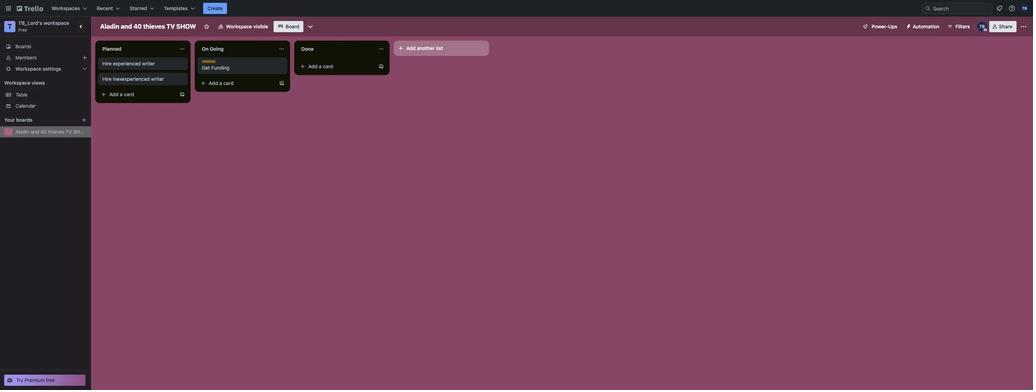 Task type: locate. For each thing, give the bounding box(es) containing it.
2 vertical spatial workspace
[[4, 80, 30, 86]]

calendar
[[15, 103, 36, 109]]

0 horizontal spatial create from template… image
[[179, 92, 185, 97]]

1 hire from the top
[[102, 61, 112, 67]]

try
[[16, 378, 23, 384]]

2 vertical spatial a
[[120, 91, 123, 97]]

another
[[417, 45, 435, 51]]

and
[[121, 23, 132, 30], [31, 129, 39, 135]]

1 horizontal spatial aladin
[[100, 23, 119, 30]]

add a card button down hire inexexperienced writer
[[98, 89, 177, 100]]

hire inside 'link'
[[102, 61, 112, 67]]

1 vertical spatial tv
[[66, 129, 72, 135]]

add down done
[[308, 63, 318, 69]]

1 vertical spatial add a card
[[209, 80, 234, 86]]

show down the add board image
[[73, 129, 88, 135]]

writer inside hire experienced writer 'link'
[[142, 61, 155, 67]]

1 horizontal spatial 40
[[133, 23, 142, 30]]

sm image
[[903, 21, 913, 31]]

show
[[176, 23, 196, 30], [73, 129, 88, 135]]

boards
[[16, 117, 32, 123]]

add down inexexperienced at left
[[109, 91, 119, 97]]

workspace visible
[[226, 23, 268, 29]]

card for done
[[323, 63, 333, 69]]

0 horizontal spatial thieves
[[48, 129, 64, 135]]

0 horizontal spatial add a card
[[109, 91, 134, 97]]

0 vertical spatial writer
[[142, 61, 155, 67]]

starred
[[130, 5, 147, 11]]

hire down planned
[[102, 61, 112, 67]]

0 horizontal spatial add a card button
[[98, 89, 177, 100]]

aladin and 40 thieves tv show down starred popup button
[[100, 23, 196, 30]]

hire for hire experienced writer
[[102, 61, 112, 67]]

1 horizontal spatial create from template… image
[[279, 81, 285, 86]]

filters
[[956, 23, 970, 29]]

a down funding
[[219, 80, 222, 86]]

40
[[133, 23, 142, 30], [41, 129, 47, 135]]

a
[[319, 63, 322, 69], [219, 80, 222, 86], [120, 91, 123, 97]]

hire left inexexperienced at left
[[102, 76, 112, 82]]

writer inside hire inexexperienced writer link
[[151, 76, 164, 82]]

a down inexexperienced at left
[[120, 91, 123, 97]]

2 hire from the top
[[102, 76, 112, 82]]

back to home image
[[17, 3, 43, 14]]

card down inexexperienced at left
[[124, 91, 134, 97]]

1 horizontal spatial tv
[[167, 23, 175, 30]]

a for planned
[[120, 91, 123, 97]]

add board image
[[81, 117, 87, 123]]

aladin down the recent popup button
[[100, 23, 119, 30]]

add down get funding
[[209, 80, 218, 86]]

going
[[210, 46, 224, 52]]

aladin and 40 thieves tv show down your boards with 1 items element
[[15, 129, 88, 135]]

starred button
[[126, 3, 158, 14]]

card
[[323, 63, 333, 69], [223, 80, 234, 86], [124, 91, 134, 97]]

1 horizontal spatial add a card button
[[198, 78, 276, 89]]

writer for hire experienced writer
[[142, 61, 155, 67]]

try premium free button
[[4, 375, 86, 387]]

writer up hire inexexperienced writer link
[[142, 61, 155, 67]]

planned
[[102, 46, 121, 52]]

0 vertical spatial show
[[176, 23, 196, 30]]

search image
[[926, 6, 931, 11]]

your
[[4, 117, 15, 123]]

templates
[[164, 5, 188, 11]]

On Going text field
[[198, 43, 275, 55]]

1 vertical spatial aladin
[[15, 129, 29, 135]]

recent button
[[93, 3, 124, 14]]

40 down your boards with 1 items element
[[41, 129, 47, 135]]

1 vertical spatial workspace
[[15, 66, 41, 72]]

0 horizontal spatial tv
[[66, 129, 72, 135]]

add a card down done
[[308, 63, 333, 69]]

add a card
[[308, 63, 333, 69], [209, 80, 234, 86], [109, 91, 134, 97]]

tv down templates
[[167, 23, 175, 30]]

aladin down boards
[[15, 129, 29, 135]]

create from template… image
[[279, 81, 285, 86], [179, 92, 185, 97]]

0 horizontal spatial a
[[120, 91, 123, 97]]

workspace settings
[[15, 66, 61, 72]]

card down done text box
[[323, 63, 333, 69]]

create button
[[203, 3, 227, 14]]

40 down starred
[[133, 23, 142, 30]]

1 horizontal spatial card
[[223, 80, 234, 86]]

get funding link
[[202, 64, 283, 71]]

show inside text field
[[176, 23, 196, 30]]

tv inside aladin and 40 thieves tv show text field
[[167, 23, 175, 30]]

add inside add another list button
[[407, 45, 416, 51]]

aladin and 40 thieves tv show
[[100, 23, 196, 30], [15, 129, 88, 135]]

tyler black (tylerblack44) image
[[1021, 4, 1029, 13]]

settings
[[43, 66, 61, 72]]

1 horizontal spatial show
[[176, 23, 196, 30]]

0 vertical spatial 40
[[133, 23, 142, 30]]

workspace down members
[[15, 66, 41, 72]]

a for done
[[319, 63, 322, 69]]

writer for hire inexexperienced writer
[[151, 76, 164, 82]]

show menu image
[[1021, 23, 1028, 30]]

0 vertical spatial aladin and 40 thieves tv show
[[100, 23, 196, 30]]

tv down calendar link
[[66, 129, 72, 135]]

1 horizontal spatial add a card
[[209, 80, 234, 86]]

tv inside aladin and 40 thieves tv show link
[[66, 129, 72, 135]]

1 horizontal spatial thieves
[[143, 23, 165, 30]]

0 horizontal spatial aladin
[[15, 129, 29, 135]]

and inside text field
[[121, 23, 132, 30]]

1 vertical spatial aladin and 40 thieves tv show
[[15, 129, 88, 135]]

0 vertical spatial aladin
[[100, 23, 119, 30]]

0 vertical spatial add a card
[[308, 63, 333, 69]]

2 horizontal spatial add a card
[[308, 63, 333, 69]]

writer
[[142, 61, 155, 67], [151, 76, 164, 82]]

2 horizontal spatial card
[[323, 63, 333, 69]]

inexexperienced
[[113, 76, 150, 82]]

t link
[[4, 21, 15, 32]]

0 vertical spatial tv
[[167, 23, 175, 30]]

table
[[15, 92, 27, 98]]

1 vertical spatial hire
[[102, 76, 112, 82]]

1 horizontal spatial and
[[121, 23, 132, 30]]

2 horizontal spatial a
[[319, 63, 322, 69]]

0 vertical spatial a
[[319, 63, 322, 69]]

1 vertical spatial create from template… image
[[179, 92, 185, 97]]

share
[[999, 23, 1013, 29]]

and down your boards with 1 items element
[[31, 129, 39, 135]]

1 horizontal spatial a
[[219, 80, 222, 86]]

1 vertical spatial writer
[[151, 76, 164, 82]]

add a card button down get funding link
[[198, 78, 276, 89]]

show down templates popup button
[[176, 23, 196, 30]]

workspace inside button
[[226, 23, 252, 29]]

board
[[286, 23, 299, 29]]

thieves down your boards with 1 items element
[[48, 129, 64, 135]]

aladin and 40 thieves tv show link
[[15, 129, 88, 136]]

0 vertical spatial workspace
[[226, 23, 252, 29]]

on
[[202, 46, 209, 52]]

0 horizontal spatial and
[[31, 129, 39, 135]]

automation
[[913, 23, 940, 29]]

0 vertical spatial hire
[[102, 61, 112, 67]]

2 horizontal spatial add a card button
[[297, 61, 376, 72]]

0 vertical spatial card
[[323, 63, 333, 69]]

your boards with 1 items element
[[4, 116, 71, 124]]

and down starred
[[121, 23, 132, 30]]

this member is an admin of this board. image
[[984, 28, 987, 32]]

thieves
[[143, 23, 165, 30], [48, 129, 64, 135]]

1 vertical spatial 40
[[41, 129, 47, 135]]

workspace
[[226, 23, 252, 29], [15, 66, 41, 72], [4, 80, 30, 86]]

1 vertical spatial thieves
[[48, 129, 64, 135]]

hire experienced writer
[[102, 61, 155, 67]]

boards link
[[0, 41, 91, 52]]

workspace settings button
[[0, 63, 91, 75]]

workspace inside dropdown button
[[15, 66, 41, 72]]

add a card button
[[297, 61, 376, 72], [198, 78, 276, 89], [98, 89, 177, 100]]

0 horizontal spatial card
[[124, 91, 134, 97]]

1 vertical spatial a
[[219, 80, 222, 86]]

table link
[[15, 91, 87, 98]]

card for planned
[[124, 91, 134, 97]]

add a card button down done text box
[[297, 61, 376, 72]]

hire inexexperienced writer link
[[102, 76, 184, 83]]

add left another
[[407, 45, 416, 51]]

a down done text box
[[319, 63, 322, 69]]

1 vertical spatial card
[[223, 80, 234, 86]]

2 vertical spatial add a card
[[109, 91, 134, 97]]

writer down hire experienced writer 'link'
[[151, 76, 164, 82]]

aladin
[[100, 23, 119, 30], [15, 129, 29, 135]]

add
[[407, 45, 416, 51], [308, 63, 318, 69], [209, 80, 218, 86], [109, 91, 119, 97]]

tv
[[167, 23, 175, 30], [66, 129, 72, 135]]

hire
[[102, 61, 112, 67], [102, 76, 112, 82]]

create from template… image for on going
[[279, 81, 285, 86]]

1 vertical spatial show
[[73, 129, 88, 135]]

views
[[32, 80, 45, 86]]

board link
[[274, 21, 304, 32]]

0 vertical spatial and
[[121, 23, 132, 30]]

workspaces button
[[47, 3, 91, 14]]

add a card down inexexperienced at left
[[109, 91, 134, 97]]

thieves down starred popup button
[[143, 23, 165, 30]]

1 horizontal spatial aladin and 40 thieves tv show
[[100, 23, 196, 30]]

ups
[[889, 23, 898, 29]]

add a card down funding
[[209, 80, 234, 86]]

workspace left visible
[[226, 23, 252, 29]]

create
[[207, 5, 223, 11]]

card down funding
[[223, 80, 234, 86]]

0 vertical spatial create from template… image
[[279, 81, 285, 86]]

premium
[[25, 378, 45, 384]]

t
[[8, 22, 12, 30]]

workspace up table
[[4, 80, 30, 86]]

2 vertical spatial card
[[124, 91, 134, 97]]

0 vertical spatial thieves
[[143, 23, 165, 30]]



Task type: describe. For each thing, give the bounding box(es) containing it.
hire experienced writer link
[[102, 60, 184, 67]]

thieves inside text field
[[143, 23, 165, 30]]

star or unstar board image
[[204, 24, 209, 29]]

visible
[[253, 23, 268, 29]]

a for on going
[[219, 80, 222, 86]]

open information menu image
[[1009, 5, 1016, 12]]

templates button
[[160, 3, 199, 14]]

your boards
[[4, 117, 32, 123]]

add a card for on going
[[209, 80, 234, 86]]

calendar link
[[15, 103, 87, 110]]

tb_lord's workspace link
[[18, 20, 69, 26]]

0 notifications image
[[996, 4, 1004, 13]]

aladin inside aladin and 40 thieves tv show link
[[15, 129, 29, 135]]

workspace visible button
[[214, 21, 272, 32]]

add for done
[[308, 63, 318, 69]]

get funding
[[202, 65, 230, 71]]

hire for hire inexexperienced writer
[[102, 76, 112, 82]]

tb_lord's workspace free
[[18, 20, 69, 33]]

Done text field
[[297, 43, 374, 55]]

aladin and 40 thieves tv show inside text field
[[100, 23, 196, 30]]

color: yellow, title: "less than $25m" element
[[202, 60, 216, 63]]

funding
[[211, 65, 230, 71]]

workspace
[[44, 20, 69, 26]]

add a card button for planned
[[98, 89, 177, 100]]

add a card button for on going
[[198, 78, 276, 89]]

power-ups
[[872, 23, 898, 29]]

recent
[[97, 5, 113, 11]]

Search field
[[931, 3, 992, 14]]

card for on going
[[223, 80, 234, 86]]

0 horizontal spatial aladin and 40 thieves tv show
[[15, 129, 88, 135]]

experienced
[[113, 61, 141, 67]]

workspace for workspace views
[[4, 80, 30, 86]]

add another list button
[[394, 41, 489, 56]]

free
[[18, 27, 27, 33]]

Board name text field
[[97, 21, 200, 32]]

workspaces
[[52, 5, 80, 11]]

automation button
[[903, 21, 944, 32]]

done
[[301, 46, 314, 52]]

add another list
[[407, 45, 443, 51]]

add a card for planned
[[109, 91, 134, 97]]

workspace for workspace settings
[[15, 66, 41, 72]]

power-ups button
[[858, 21, 902, 32]]

aladin inside aladin and 40 thieves tv show text field
[[100, 23, 119, 30]]

primary element
[[0, 0, 1033, 17]]

try premium free
[[16, 378, 55, 384]]

hire inexexperienced writer
[[102, 76, 164, 82]]

add for on going
[[209, 80, 218, 86]]

list
[[436, 45, 443, 51]]

tb_lord (tylerblack44) image
[[978, 22, 987, 32]]

members link
[[0, 52, 91, 63]]

members
[[15, 55, 37, 61]]

Planned text field
[[98, 43, 175, 55]]

0 horizontal spatial show
[[73, 129, 88, 135]]

add a card for done
[[308, 63, 333, 69]]

power-
[[872, 23, 889, 29]]

get
[[202, 65, 210, 71]]

create from template… image for planned
[[179, 92, 185, 97]]

workspace navigation collapse icon image
[[76, 22, 86, 32]]

on going
[[202, 46, 224, 52]]

1 vertical spatial and
[[31, 129, 39, 135]]

workspace for workspace visible
[[226, 23, 252, 29]]

0 horizontal spatial 40
[[41, 129, 47, 135]]

add a card button for done
[[297, 61, 376, 72]]

add for planned
[[109, 91, 119, 97]]

filters button
[[945, 21, 972, 32]]

share button
[[990, 21, 1017, 32]]

boards
[[15, 43, 31, 49]]

40 inside text field
[[133, 23, 142, 30]]

free
[[46, 378, 55, 384]]

workspace views
[[4, 80, 45, 86]]

customize views image
[[307, 23, 314, 30]]

tb_lord's
[[18, 20, 42, 26]]

create from template… image
[[378, 64, 384, 69]]



Task type: vqa. For each thing, say whether or not it's contained in the screenshot.
the thieves
yes



